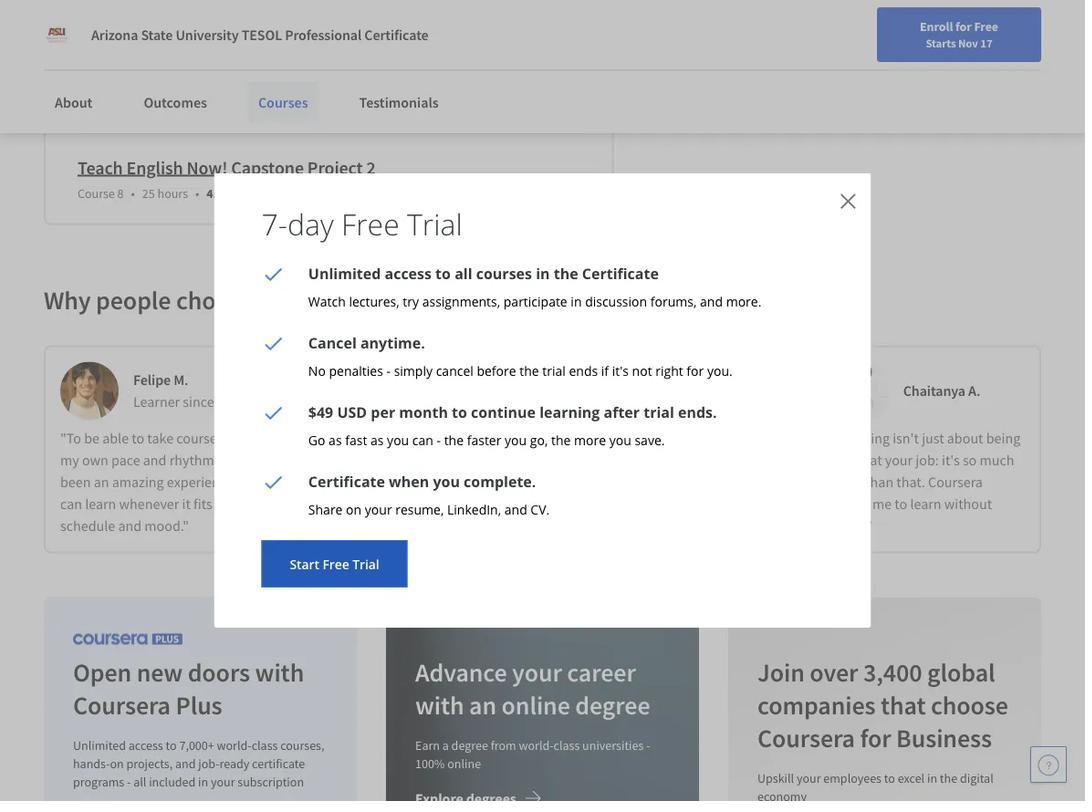 Task type: describe. For each thing, give the bounding box(es) containing it.
degree inside earn a degree from world-class universities - 100% online
[[452, 738, 488, 754]]

earn a degree from world-class universities - 100% online
[[415, 738, 651, 772]]

and down whenever
[[118, 518, 142, 536]]

coursera image
[[9, 15, 125, 44]]

2
[[367, 156, 376, 179]]

university
[[176, 26, 239, 44]]

1 4.9 from the top
[[207, 94, 224, 110]]

you.
[[707, 362, 733, 380]]

ready
[[220, 756, 250, 772]]

go
[[308, 432, 325, 449]]

• down teach english now! capstone project 2 link
[[195, 185, 199, 202]]

7-
[[262, 205, 288, 244]]

included
[[149, 774, 196, 791]]

your right project
[[365, 501, 392, 519]]

outcomes link
[[133, 82, 218, 122]]

and left more.
[[700, 293, 723, 310]]

for inside enroll for free starts nov 17
[[956, 18, 972, 35]]

penalties
[[329, 362, 383, 380]]

your inside upskill your employees to excel in the digital economy
[[797, 770, 821, 787]]

been
[[60, 474, 91, 492]]

in inside unlimited access to 7,000+ world-class courses, hands-on projects, and job-ready certificate programs - all included in your subscription
[[198, 774, 208, 791]]

career inside advance your career with an online degree
[[567, 657, 636, 689]]

"learning
[[831, 430, 890, 448]]

2021
[[731, 393, 760, 412]]

17
[[981, 36, 993, 50]]

starts
[[926, 36, 956, 50]]

at for better
[[870, 452, 882, 470]]

(
[[249, 94, 253, 110]]

not
[[632, 362, 652, 380]]

than
[[866, 474, 894, 492]]

the inside "when i need courses on topics that my university doesn't offer, coursera is one of the best places to go."
[[685, 474, 705, 492]]

go as fast as you can - the faster you go, the more you save.
[[308, 432, 665, 449]]

for left try
[[361, 284, 392, 316]]

teach english now! technology enriched teaching
[[78, 65, 467, 88]]

complete.
[[464, 472, 536, 492]]

on inside "when i need courses on topics that my university doesn't offer, coursera is one of the best places to go."
[[708, 430, 723, 448]]

in for courses
[[536, 264, 550, 283]]

world- for from
[[519, 738, 554, 754]]

work."
[[378, 496, 418, 514]]

over
[[810, 657, 859, 689]]

coursera inside "when i need courses on topics that my university doesn't offer, coursera is one of the best places to go."
[[574, 474, 628, 492]]

my right fits
[[215, 496, 234, 514]]

testimonials link
[[348, 82, 450, 122]]

you up learned
[[387, 432, 409, 449]]

1 course from the top
[[78, 94, 115, 110]]

me
[[873, 496, 892, 514]]

to up their
[[436, 264, 451, 283]]

7,000+
[[179, 738, 214, 754]]

and inside "i directly applied the concepts and skills i learned from my courses to an exciting new project at work."
[[317, 452, 341, 470]]

0 vertical spatial career
[[455, 284, 524, 316]]

1 horizontal spatial trial
[[644, 403, 675, 422]]

my inside "when i need courses on topics that my university doesn't offer, coursera is one of the best places to go."
[[602, 452, 621, 470]]

7-day free trial
[[262, 205, 463, 244]]

mood."
[[145, 518, 189, 536]]

directly
[[330, 430, 376, 448]]

learn for an
[[85, 496, 116, 514]]

world- for 7,000+
[[217, 738, 252, 754]]

companies
[[758, 690, 876, 722]]

courses inside "i directly applied the concepts and skills i learned from my courses to an exciting new project at work."
[[317, 474, 364, 492]]

exciting
[[401, 474, 448, 492]]

certificate when you complete.
[[308, 472, 536, 492]]

- down month
[[437, 432, 441, 449]]

0 vertical spatial certificate
[[365, 26, 429, 44]]

1 horizontal spatial can
[[413, 432, 434, 449]]

one
[[644, 474, 667, 492]]

cv.
[[531, 501, 550, 519]]

cancel
[[308, 333, 357, 353]]

1 vertical spatial certificate
[[582, 264, 659, 283]]

before
[[477, 362, 516, 380]]

start free trial status
[[262, 540, 824, 588]]

0 horizontal spatial it's
[[612, 362, 629, 380]]

employees
[[824, 770, 882, 787]]

share on your resume, linkedin, and cv.
[[308, 501, 550, 519]]

teach english now! capstone project 2 course 8 • 25 hours • 4.9
[[78, 156, 376, 202]]

isn't
[[893, 430, 919, 448]]

no penalties - simply cancel before the trial ends if it's not right for you.
[[308, 362, 733, 380]]

it
[[182, 496, 191, 514]]

job:
[[916, 452, 939, 470]]

projects,
[[126, 756, 173, 772]]

100%
[[415, 756, 445, 772]]

open new doors with coursera plus
[[73, 657, 304, 722]]

discussion
[[585, 293, 647, 310]]

1,471
[[253, 94, 282, 110]]

all inside unlimited access to 7,000+ world-class courses, hands-on projects, and job-ready certificate programs - all included in your subscription
[[133, 774, 146, 791]]

4.9 inside teach english now! capstone project 2 course 8 • 25 hours • 4.9
[[207, 185, 224, 202]]

m.
[[174, 371, 188, 390]]

learn for that.
[[911, 496, 942, 514]]

courses inside "when i need courses on topics that my university doesn't offer, coursera is one of the best places to go."
[[658, 430, 705, 448]]

at for courses
[[226, 430, 238, 448]]

new inside the open new doors with coursera plus
[[137, 657, 183, 689]]

your inside unlimited access to 7,000+ world-class courses, hands-on projects, and job-ready certificate programs - all included in your subscription
[[211, 774, 235, 791]]

limits."
[[831, 518, 873, 536]]

• right '8'
[[131, 185, 135, 202]]

capstone
[[231, 156, 304, 179]]

19 hours •
[[142, 94, 199, 110]]

project
[[308, 156, 363, 179]]

help center image
[[1038, 754, 1060, 776]]

the inside "i directly applied the concepts and skills i learned from my courses to an exciting new project at work."
[[428, 430, 448, 448]]

courses up watch lectures, try assignments, participate in discussion forums, and more.
[[476, 264, 532, 283]]

on inside unlimited access to 7,000+ world-class courses, hands-on projects, and job-ready certificate programs - all included in your subscription
[[110, 756, 124, 772]]

class for universities
[[554, 738, 580, 754]]

now! for technology
[[187, 65, 228, 88]]

show notifications image
[[906, 23, 928, 45]]

offer,
[[735, 452, 767, 470]]

that inside join over 3,400 global companies that choose coursera for business
[[881, 690, 926, 722]]

from inside earn a degree from world-class universities - 100% online
[[491, 738, 516, 754]]

arizona state university image
[[44, 22, 69, 47]]

$49 usd per month to continue learning after trial ends.
[[308, 403, 717, 422]]

larry w. learner since 2021
[[647, 371, 760, 412]]

usd
[[337, 403, 367, 422]]

economy
[[758, 789, 807, 802]]

doesn't
[[687, 452, 732, 470]]

my down "to
[[60, 452, 79, 470]]

has
[[217, 452, 239, 470]]

and down take
[[143, 452, 167, 470]]

why people choose coursera for their career
[[44, 284, 524, 316]]

free for for
[[975, 18, 999, 35]]

experience.
[[167, 474, 237, 492]]

need
[[624, 430, 655, 448]]

in for participate
[[571, 293, 582, 310]]

advance your career with an online degree
[[415, 657, 651, 722]]

anytime.
[[361, 333, 425, 353]]

teach english now! technology enriched teaching link
[[78, 65, 467, 88]]

an inside "to be able to take courses at my own pace and rhythm has been an amazing experience. i can learn whenever it fits my schedule and mood."
[[94, 474, 109, 492]]

outcomes
[[144, 93, 207, 111]]

start free trial button
[[262, 540, 408, 588]]

certificate
[[252, 756, 305, 772]]

to inside "i directly applied the concepts and skills i learned from my courses to an exciting new project at work."
[[367, 474, 379, 492]]

go,
[[530, 432, 548, 449]]

1 horizontal spatial trial
[[407, 205, 463, 244]]

university
[[624, 452, 684, 470]]

join
[[758, 657, 805, 689]]

the left faster
[[444, 432, 464, 449]]

"when
[[574, 430, 615, 448]]

1 vertical spatial on
[[346, 501, 362, 519]]

"when i need courses on topics that my university doesn't offer, coursera is one of the best places to go."
[[574, 430, 767, 514]]

with for open new doors with coursera plus
[[255, 657, 304, 689]]

an inside advance your career with an online degree
[[469, 690, 497, 722]]

state
[[141, 26, 173, 44]]

"i
[[317, 430, 327, 448]]

try
[[403, 293, 419, 310]]

jennifer
[[390, 371, 441, 390]]

ratings
[[284, 94, 321, 110]]

teach for teach english now! capstone project 2 course 8 • 25 hours • 4.9
[[78, 156, 123, 179]]

learner for larry
[[647, 393, 694, 412]]

courses link
[[247, 82, 319, 122]]

the right "go,"
[[551, 432, 571, 449]]

so
[[963, 452, 977, 470]]

teaching
[[397, 65, 467, 88]]

arizona state university tesol professional certificate
[[91, 26, 429, 44]]

✕ button
[[840, 186, 857, 215]]

to left 2020
[[452, 403, 467, 422]]

that inside "when i need courses on topics that my university doesn't offer, coursera is one of the best places to go."
[[574, 452, 599, 470]]



Task type: vqa. For each thing, say whether or not it's contained in the screenshot.
an within "To be able to take courses at my own pace and rhythm has been an amazing experience. I can learn whenever it fits my schedule and mood."
yes



Task type: locate. For each thing, give the bounding box(es) containing it.
1 vertical spatial new
[[137, 657, 183, 689]]

degree right a
[[452, 738, 488, 754]]

learner for jennifer
[[390, 393, 437, 412]]

about link
[[44, 82, 104, 122]]

since for m.
[[183, 393, 214, 412]]

0 vertical spatial trial
[[543, 362, 566, 380]]

english for technology
[[126, 65, 183, 88]]

1 vertical spatial can
[[60, 496, 82, 514]]

join over 3,400 global companies that choose coursera for business
[[758, 657, 1009, 754]]

2 learner from the left
[[390, 393, 437, 412]]

world-
[[217, 738, 252, 754], [519, 738, 554, 754]]

2 horizontal spatial an
[[469, 690, 497, 722]]

larry
[[647, 371, 680, 390]]

1 horizontal spatial world-
[[519, 738, 554, 754]]

coursera inside the "learning isn't just about being better at your job: it's so much more than that. coursera allows me to learn without limits."
[[929, 474, 983, 492]]

upskill
[[758, 770, 794, 787]]

online inside advance your career with an online degree
[[502, 690, 570, 722]]

arizona
[[91, 26, 138, 44]]

start
[[290, 556, 319, 573]]

class inside unlimited access to 7,000+ world-class courses, hands-on projects, and job-ready certificate programs - all included in your subscription
[[252, 738, 278, 754]]

and left cv. on the bottom of the page
[[505, 501, 527, 519]]

project
[[317, 496, 360, 514]]

i left need
[[618, 430, 621, 448]]

1 horizontal spatial as
[[371, 432, 384, 449]]

0 horizontal spatial with
[[255, 657, 304, 689]]

you down the 'after'
[[610, 432, 632, 449]]

from
[[433, 452, 462, 470], [491, 738, 516, 754]]

None search field
[[231, 11, 386, 48]]

free inside enroll for free starts nov 17
[[975, 18, 999, 35]]

1 vertical spatial at
[[870, 452, 882, 470]]

learner inside jennifer j. learner since 2020
[[390, 393, 437, 412]]

2 as from the left
[[371, 432, 384, 449]]

1 vertical spatial free
[[342, 205, 400, 244]]

since inside jennifer j. learner since 2020
[[440, 393, 471, 412]]

0 vertical spatial with
[[255, 657, 304, 689]]

as right "i
[[329, 432, 342, 449]]

now! inside teach english now! capstone project 2 course 8 • 25 hours • 4.9
[[187, 156, 228, 179]]

since down m.
[[183, 393, 214, 412]]

teach for teach english now! technology enriched teaching
[[78, 65, 123, 88]]

after
[[604, 403, 640, 422]]

courses up 'rhythm'
[[176, 430, 223, 448]]

0 vertical spatial access
[[385, 264, 432, 283]]

the right of
[[685, 474, 705, 492]]

you left "go,"
[[505, 432, 527, 449]]

0 vertical spatial unlimited
[[308, 264, 381, 283]]

2 class from the left
[[554, 738, 580, 754]]

trial inside start free trial button
[[353, 556, 379, 573]]

career down unlimited access to all courses in the certificate
[[455, 284, 524, 316]]

save.
[[635, 432, 665, 449]]

1 teach from the top
[[78, 65, 123, 88]]

the down month
[[428, 430, 448, 448]]

0 vertical spatial i
[[618, 430, 621, 448]]

on
[[708, 430, 723, 448], [346, 501, 362, 519], [110, 756, 124, 772]]

hours
[[158, 94, 188, 110], [158, 185, 188, 202]]

0 vertical spatial teach
[[78, 65, 123, 88]]

2 world- from the left
[[519, 738, 554, 754]]

an down own
[[94, 474, 109, 492]]

1 english from the top
[[126, 65, 183, 88]]

world- inside unlimited access to 7,000+ world-class courses, hands-on projects, and job-ready certificate programs - all included in your subscription
[[217, 738, 252, 754]]

world- inside earn a degree from world-class universities - 100% online
[[519, 738, 554, 754]]

with right "doors"
[[255, 657, 304, 689]]

free for day
[[342, 205, 400, 244]]

course 7
[[78, 94, 124, 110]]

you
[[387, 432, 409, 449], [505, 432, 527, 449], [610, 432, 632, 449], [433, 472, 460, 492]]

as
[[329, 432, 342, 449], [371, 432, 384, 449]]

new inside "i directly applied the concepts and skills i learned from my courses to an exciting new project at work."
[[451, 474, 477, 492]]

learner inside felipe m. learner since 2018
[[133, 393, 180, 412]]

1 now! from the top
[[187, 65, 228, 88]]

- down projects,
[[127, 774, 131, 791]]

hours inside teach english now! capstone project 2 course 8 • 25 hours • 4.9
[[158, 185, 188, 202]]

course inside teach english now! capstone project 2 course 8 • 25 hours • 4.9
[[78, 185, 115, 202]]

0 horizontal spatial on
[[110, 756, 124, 772]]

it's left so
[[942, 452, 960, 470]]

all up assignments, on the left top of page
[[455, 264, 473, 283]]

1 vertical spatial course
[[78, 185, 115, 202]]

an down advance
[[469, 690, 497, 722]]

at inside "i directly applied the concepts and skills i learned from my courses to an exciting new project at work."
[[363, 496, 375, 514]]

1 horizontal spatial new
[[451, 474, 477, 492]]

can inside "to be able to take courses at my own pace and rhythm has been an amazing experience. i can learn whenever it fits my schedule and mood."
[[60, 496, 82, 514]]

i inside "i directly applied the concepts and skills i learned from my courses to an exciting new project at work."
[[377, 452, 381, 470]]

your inside the "learning isn't just about being better at your job: it's so much more than that. coursera allows me to learn without limits."
[[885, 452, 913, 470]]

✕
[[840, 186, 857, 215]]

• right 19
[[195, 94, 199, 110]]

new up linkedin,
[[451, 474, 477, 492]]

4.9 down teach english now! capstone project 2 link
[[207, 185, 224, 202]]

now!
[[187, 65, 228, 88], [187, 156, 228, 179]]

it's inside the "learning isn't just about being better at your job: it's so much more than that. coursera allows me to learn without limits."
[[942, 452, 960, 470]]

unlimited access to all courses in the certificate
[[308, 264, 659, 283]]

1 vertical spatial career
[[567, 657, 636, 689]]

choose
[[176, 284, 254, 316], [931, 690, 1009, 722]]

own
[[82, 452, 108, 470]]

in up participate
[[536, 264, 550, 283]]

english for capstone
[[126, 156, 183, 179]]

0 horizontal spatial learner
[[133, 393, 180, 412]]

a.
[[969, 382, 981, 401]]

1 vertical spatial from
[[491, 738, 516, 754]]

coursera down open
[[73, 690, 171, 722]]

learner inside larry w. learner since 2021
[[647, 393, 694, 412]]

free up 17
[[975, 18, 999, 35]]

certificate down skills
[[308, 472, 385, 492]]

at inside the "learning isn't just about being better at your job: it's so much more than that. coursera allows me to learn without limits."
[[870, 452, 882, 470]]

since inside felipe m. learner since 2018
[[183, 393, 214, 412]]

learner for felipe
[[133, 393, 180, 412]]

1 horizontal spatial at
[[363, 496, 375, 514]]

1 as from the left
[[329, 432, 342, 449]]

with down advance
[[415, 690, 464, 722]]

more down 'learning' on the bottom
[[574, 432, 606, 449]]

0 horizontal spatial career
[[455, 284, 524, 316]]

more
[[574, 432, 606, 449], [831, 474, 863, 492]]

"to be able to take courses at my own pace and rhythm has been an amazing experience. i can learn whenever it fits my schedule and mood."
[[60, 430, 244, 536]]

0 horizontal spatial from
[[433, 452, 462, 470]]

coursera up places
[[574, 474, 628, 492]]

degree inside advance your career with an online degree
[[575, 690, 651, 722]]

0 horizontal spatial that
[[574, 452, 599, 470]]

now! for capstone
[[187, 156, 228, 179]]

choose inside join over 3,400 global companies that choose coursera for business
[[931, 690, 1009, 722]]

an inside "i directly applied the concepts and skills i learned from my courses to an exciting new project at work."
[[382, 474, 398, 492]]

it's right if
[[612, 362, 629, 380]]

with
[[255, 657, 304, 689], [415, 690, 464, 722]]

the up participate
[[554, 264, 578, 283]]

2 course from the top
[[78, 185, 115, 202]]

my down "when
[[602, 452, 621, 470]]

0 horizontal spatial since
[[183, 393, 214, 412]]

3 learner from the left
[[647, 393, 694, 412]]

i right experience. at bottom left
[[240, 474, 244, 492]]

2 horizontal spatial at
[[870, 452, 882, 470]]

i
[[618, 430, 621, 448], [377, 452, 381, 470], [240, 474, 244, 492]]

2 teach from the top
[[78, 156, 123, 179]]

- right universities
[[647, 738, 651, 754]]

i inside "to be able to take courses at my own pace and rhythm has been an amazing experience. i can learn whenever it fits my schedule and mood."
[[240, 474, 244, 492]]

new down coursera plus image
[[137, 657, 183, 689]]

0 horizontal spatial an
[[94, 474, 109, 492]]

learn down that.
[[911, 496, 942, 514]]

online up earn a degree from world-class universities - 100% online
[[502, 690, 570, 722]]

0 vertical spatial online
[[502, 690, 570, 722]]

•
[[195, 94, 199, 110], [131, 185, 135, 202], [195, 185, 199, 202]]

go."
[[631, 496, 655, 514]]

teach up '8'
[[78, 156, 123, 179]]

1 class from the left
[[252, 738, 278, 754]]

teach inside teach english now! capstone project 2 course 8 • 25 hours • 4.9
[[78, 156, 123, 179]]

in down job-
[[198, 774, 208, 791]]

online down a
[[448, 756, 481, 772]]

2 now! from the top
[[187, 156, 228, 179]]

- inside earn a degree from world-class universities - 100% online
[[647, 738, 651, 754]]

earn
[[415, 738, 440, 754]]

learn inside the "learning isn't just about being better at your job: it's so much more than that. coursera allows me to learn without limits."
[[911, 496, 942, 514]]

courses inside "to be able to take courses at my own pace and rhythm has been an amazing experience. i can learn whenever it fits my schedule and mood."
[[176, 430, 223, 448]]

free inside button
[[323, 556, 349, 573]]

2 horizontal spatial since
[[696, 393, 728, 412]]

now! up outcomes
[[187, 65, 228, 88]]

access up try
[[385, 264, 432, 283]]

the inside upskill your employees to excel in the digital economy
[[940, 770, 958, 787]]

hours right 19
[[158, 94, 188, 110]]

to inside "when i need courses on topics that my university doesn't offer, coursera is one of the best places to go."
[[616, 496, 628, 514]]

in right excel
[[928, 770, 938, 787]]

you up share on your resume, linkedin, and cv.
[[433, 472, 460, 492]]

more for than
[[831, 474, 863, 492]]

free right start
[[323, 556, 349, 573]]

from inside "i directly applied the concepts and skills i learned from my courses to an exciting new project at work."
[[433, 452, 462, 470]]

my down concepts
[[465, 452, 484, 470]]

share
[[308, 501, 343, 519]]

access
[[385, 264, 432, 283], [129, 738, 163, 754]]

unlimited access to 7,000+ world-class courses, hands-on projects, and job-ready certificate programs - all included in your subscription
[[73, 738, 325, 791]]

1 learner from the left
[[133, 393, 180, 412]]

0 vertical spatial free
[[975, 18, 999, 35]]

2 horizontal spatial learner
[[647, 393, 694, 412]]

0 vertical spatial degree
[[575, 690, 651, 722]]

0 horizontal spatial online
[[448, 756, 481, 772]]

1 horizontal spatial career
[[567, 657, 636, 689]]

7
[[117, 94, 124, 110]]

2 since from the left
[[440, 393, 471, 412]]

my inside "i directly applied the concepts and skills i learned from my courses to an exciting new project at work."
[[465, 452, 484, 470]]

2 learn from the left
[[911, 496, 942, 514]]

your right advance
[[512, 657, 562, 689]]

0 horizontal spatial degree
[[452, 738, 488, 754]]

that.
[[897, 474, 926, 492]]

0 horizontal spatial as
[[329, 432, 342, 449]]

1 horizontal spatial learn
[[911, 496, 942, 514]]

much
[[980, 452, 1015, 470]]

1 horizontal spatial degree
[[575, 690, 651, 722]]

to left 7,000+
[[166, 738, 177, 754]]

0 vertical spatial choose
[[176, 284, 254, 316]]

at up 'has'
[[226, 430, 238, 448]]

1 horizontal spatial all
[[455, 264, 473, 283]]

1 vertical spatial unlimited
[[73, 738, 126, 754]]

0 horizontal spatial trial
[[543, 362, 566, 380]]

1 horizontal spatial since
[[440, 393, 471, 412]]

unlimited inside unlimited access to 7,000+ world-class courses, hands-on projects, and job-ready certificate programs - all included in your subscription
[[73, 738, 126, 754]]

coursera inside the open new doors with coursera plus
[[73, 690, 171, 722]]

excel
[[898, 770, 925, 787]]

enriched
[[324, 65, 393, 88]]

your down ready
[[211, 774, 235, 791]]

to inside upskill your employees to excel in the digital economy
[[884, 770, 896, 787]]

at up than
[[870, 452, 882, 470]]

0 vertical spatial trial
[[407, 205, 463, 244]]

1 horizontal spatial i
[[377, 452, 381, 470]]

1 horizontal spatial access
[[385, 264, 432, 283]]

2 vertical spatial at
[[363, 496, 375, 514]]

0 horizontal spatial learn
[[85, 496, 116, 514]]

people
[[96, 284, 171, 316]]

with inside advance your career with an online degree
[[415, 690, 464, 722]]

0 horizontal spatial more
[[574, 432, 606, 449]]

2 english from the top
[[126, 156, 183, 179]]

for inside join over 3,400 global companies that choose coursera for business
[[860, 723, 892, 754]]

access for 7,000+
[[129, 738, 163, 754]]

1 horizontal spatial class
[[554, 738, 580, 754]]

a
[[443, 738, 449, 754]]

be
[[84, 430, 99, 448]]

access inside unlimited access to 7,000+ world-class courses, hands-on projects, and job-ready certificate programs - all included in your subscription
[[129, 738, 163, 754]]

month
[[399, 403, 448, 422]]

courses
[[258, 93, 308, 111]]

1 vertical spatial access
[[129, 738, 163, 754]]

1 horizontal spatial learner
[[390, 393, 437, 412]]

since down the j.
[[440, 393, 471, 412]]

from up exciting
[[433, 452, 462, 470]]

0 horizontal spatial new
[[137, 657, 183, 689]]

professional
[[285, 26, 362, 44]]

it's
[[612, 362, 629, 380], [942, 452, 960, 470]]

technology
[[231, 65, 321, 88]]

better
[[831, 452, 867, 470]]

and down 7,000+
[[175, 756, 196, 772]]

all down projects,
[[133, 774, 146, 791]]

2 4.9 from the top
[[207, 185, 224, 202]]

1 horizontal spatial with
[[415, 690, 464, 722]]

certificate
[[365, 26, 429, 44], [582, 264, 659, 283], [308, 472, 385, 492]]

in
[[536, 264, 550, 283], [571, 293, 582, 310], [928, 770, 938, 787], [198, 774, 208, 791]]

class inside earn a degree from world-class universities - 100% online
[[554, 738, 580, 754]]

0 vertical spatial now!
[[187, 65, 228, 88]]

best
[[708, 474, 734, 492]]

coursera inside join over 3,400 global companies that choose coursera for business
[[758, 723, 855, 754]]

0 horizontal spatial unlimited
[[73, 738, 126, 754]]

0 horizontal spatial trial
[[353, 556, 379, 573]]

being
[[987, 430, 1021, 448]]

choose right people on the top
[[176, 284, 254, 316]]

english inside teach english now! capstone project 2 course 8 • 25 hours • 4.9
[[126, 156, 183, 179]]

english
[[126, 65, 183, 88], [126, 156, 183, 179]]

1 learn from the left
[[85, 496, 116, 514]]

1 vertical spatial teach
[[78, 156, 123, 179]]

more inside the "learning isn't just about being better at your job: it's so much more than that. coursera allows me to learn without limits."
[[831, 474, 863, 492]]

career up universities
[[567, 657, 636, 689]]

teach
[[78, 65, 123, 88], [78, 156, 123, 179]]

0 vertical spatial hours
[[158, 94, 188, 110]]

for left "you."
[[687, 362, 704, 380]]

learn inside "to be able to take courses at my own pace and rhythm has been an amazing experience. i can learn whenever it fits my schedule and mood."
[[85, 496, 116, 514]]

to right me at the right of page
[[895, 496, 908, 514]]

1 vertical spatial english
[[126, 156, 183, 179]]

trial up unlimited access to all courses in the certificate
[[407, 205, 463, 244]]

access up projects,
[[129, 738, 163, 754]]

- inside unlimited access to 7,000+ world-class courses, hands-on projects, and job-ready certificate programs - all included in your subscription
[[127, 774, 131, 791]]

online
[[502, 690, 570, 722], [448, 756, 481, 772]]

in inside upskill your employees to excel in the digital economy
[[928, 770, 938, 787]]

1 horizontal spatial on
[[346, 501, 362, 519]]

with inside the open new doors with coursera plus
[[255, 657, 304, 689]]

can up learned
[[413, 432, 434, 449]]

course left '8'
[[78, 185, 115, 202]]

since inside larry w. learner since 2021
[[696, 393, 728, 412]]

courses down ends.
[[658, 430, 705, 448]]

take
[[147, 430, 174, 448]]

an
[[94, 474, 109, 492], [382, 474, 398, 492], [469, 690, 497, 722]]

0 horizontal spatial at
[[226, 430, 238, 448]]

trial up save.
[[644, 403, 675, 422]]

to inside the "learning isn't just about being better at your job: it's so much more than that. coursera allows me to learn without limits."
[[895, 496, 908, 514]]

allows
[[831, 496, 870, 514]]

learn
[[85, 496, 116, 514], [911, 496, 942, 514]]

2 vertical spatial free
[[323, 556, 349, 573]]

trial
[[543, 362, 566, 380], [644, 403, 675, 422]]

certificate up teaching
[[365, 26, 429, 44]]

to inside "to be able to take courses at my own pace and rhythm has been an amazing experience. i can learn whenever it fits my schedule and mood."
[[132, 430, 144, 448]]

about
[[55, 93, 93, 111]]

0 vertical spatial it's
[[612, 362, 629, 380]]

0 vertical spatial 4.9
[[207, 94, 224, 110]]

1 vertical spatial 4.9
[[207, 185, 224, 202]]

plus
[[176, 690, 222, 722]]

class for courses,
[[252, 738, 278, 754]]

certificate up discussion
[[582, 264, 659, 283]]

1 horizontal spatial choose
[[931, 690, 1009, 722]]

1 horizontal spatial that
[[881, 690, 926, 722]]

"learning isn't just about being better at your job: it's so much more than that. coursera allows me to learn without limits."
[[831, 430, 1021, 536]]

pace
[[111, 452, 140, 470]]

faster
[[467, 432, 502, 449]]

with for advance your career with an online degree
[[415, 690, 464, 722]]

2 hours from the top
[[158, 185, 188, 202]]

for up nov
[[956, 18, 972, 35]]

online inside earn a degree from world-class universities - 100% online
[[448, 756, 481, 772]]

1 hours from the top
[[158, 94, 188, 110]]

fast
[[345, 432, 367, 449]]

since for w.
[[696, 393, 728, 412]]

1 vertical spatial now!
[[187, 156, 228, 179]]

1 since from the left
[[183, 393, 214, 412]]

in left discussion
[[571, 293, 582, 310]]

since down w.
[[696, 393, 728, 412]]

for up employees
[[860, 723, 892, 754]]

0 horizontal spatial can
[[60, 496, 82, 514]]

at inside "to be able to take courses at my own pace and rhythm has been an amazing experience. i can learn whenever it fits my schedule and mood."
[[226, 430, 238, 448]]

felipe
[[133, 371, 171, 390]]

1 vertical spatial that
[[881, 690, 926, 722]]

3 since from the left
[[696, 393, 728, 412]]

unlimited for unlimited access to all courses in the certificate
[[308, 264, 381, 283]]

i inside "when i need courses on topics that my university doesn't offer, coursera is one of the best places to go."
[[618, 430, 621, 448]]

jennifer j. learner since 2020
[[390, 371, 503, 412]]

2 vertical spatial i
[[240, 474, 244, 492]]

- left simply
[[387, 362, 391, 380]]

1 vertical spatial it's
[[942, 452, 960, 470]]

1 vertical spatial i
[[377, 452, 381, 470]]

all
[[455, 264, 473, 283], [133, 774, 146, 791]]

class up the 'certificate'
[[252, 738, 278, 754]]

2 horizontal spatial on
[[708, 430, 723, 448]]

degree up universities
[[575, 690, 651, 722]]

1 vertical spatial choose
[[931, 690, 1009, 722]]

to
[[436, 264, 451, 283], [452, 403, 467, 422], [132, 430, 144, 448], [367, 474, 379, 492], [616, 496, 628, 514], [895, 496, 908, 514], [166, 738, 177, 754], [884, 770, 896, 787]]

to left go."
[[616, 496, 628, 514]]

unlimited for unlimited access to 7,000+ world-class courses, hands-on projects, and job-ready certificate programs - all included in your subscription
[[73, 738, 126, 754]]

1 horizontal spatial more
[[831, 474, 863, 492]]

-
[[387, 362, 391, 380], [437, 432, 441, 449], [647, 738, 651, 754], [127, 774, 131, 791]]

from right a
[[491, 738, 516, 754]]

coursera up cancel
[[259, 284, 356, 316]]

to left excel
[[884, 770, 896, 787]]

2020
[[474, 393, 503, 412]]

learner down jennifer in the left of the page
[[390, 393, 437, 412]]

1 horizontal spatial from
[[491, 738, 516, 754]]

access for all
[[385, 264, 432, 283]]

right
[[656, 362, 684, 380]]

your inside advance your career with an online degree
[[512, 657, 562, 689]]

learner down felipe at the top of the page
[[133, 393, 180, 412]]

in for excel
[[928, 770, 938, 787]]

at left 'work."'
[[363, 496, 375, 514]]

1 horizontal spatial an
[[382, 474, 398, 492]]

1 horizontal spatial unlimited
[[308, 264, 381, 283]]

"to
[[60, 430, 81, 448]]

4.9 left ( on the left top of page
[[207, 94, 224, 110]]

teach up course 7
[[78, 65, 123, 88]]

your up economy
[[797, 770, 821, 787]]

2 vertical spatial certificate
[[308, 472, 385, 492]]

0 horizontal spatial choose
[[176, 284, 254, 316]]

unlimited up the watch
[[308, 264, 381, 283]]

since
[[183, 393, 214, 412], [440, 393, 471, 412], [696, 393, 728, 412]]

their
[[397, 284, 450, 316]]

1 vertical spatial degree
[[452, 738, 488, 754]]

universities
[[583, 738, 644, 754]]

coursera plus image
[[73, 634, 183, 646]]

if
[[601, 362, 609, 380]]

0 vertical spatial more
[[574, 432, 606, 449]]

doors
[[188, 657, 250, 689]]

menu item
[[769, 18, 887, 78]]

2 vertical spatial on
[[110, 756, 124, 772]]

to inside unlimited access to 7,000+ world-class courses, hands-on projects, and job-ready certificate programs - all included in your subscription
[[166, 738, 177, 754]]

since for j.
[[440, 393, 471, 412]]

0 vertical spatial new
[[451, 474, 477, 492]]

1 vertical spatial online
[[448, 756, 481, 772]]

1 horizontal spatial it's
[[942, 452, 960, 470]]

3,400
[[864, 657, 923, 689]]

1 vertical spatial with
[[415, 690, 464, 722]]

an up 'work."'
[[382, 474, 398, 492]]

more for you
[[574, 432, 606, 449]]

1 world- from the left
[[217, 738, 252, 754]]

per
[[371, 403, 395, 422]]

2 horizontal spatial i
[[618, 430, 621, 448]]

cancel
[[436, 362, 474, 380]]

"i directly applied the concepts and skills i learned from my courses to an exciting new project at work."
[[317, 430, 506, 514]]

english up 25
[[126, 156, 183, 179]]

unlimited up hands-
[[73, 738, 126, 754]]

and inside unlimited access to 7,000+ world-class courses, hands-on projects, and job-ready certificate programs - all included in your subscription
[[175, 756, 196, 772]]

world- down advance your career with an online degree
[[519, 738, 554, 754]]

concepts
[[451, 430, 506, 448]]

and down "i
[[317, 452, 341, 470]]

the right before
[[520, 362, 539, 380]]

0 horizontal spatial access
[[129, 738, 163, 754]]

0 vertical spatial that
[[574, 452, 599, 470]]

coursera down companies
[[758, 723, 855, 754]]

0 horizontal spatial i
[[240, 474, 244, 492]]



